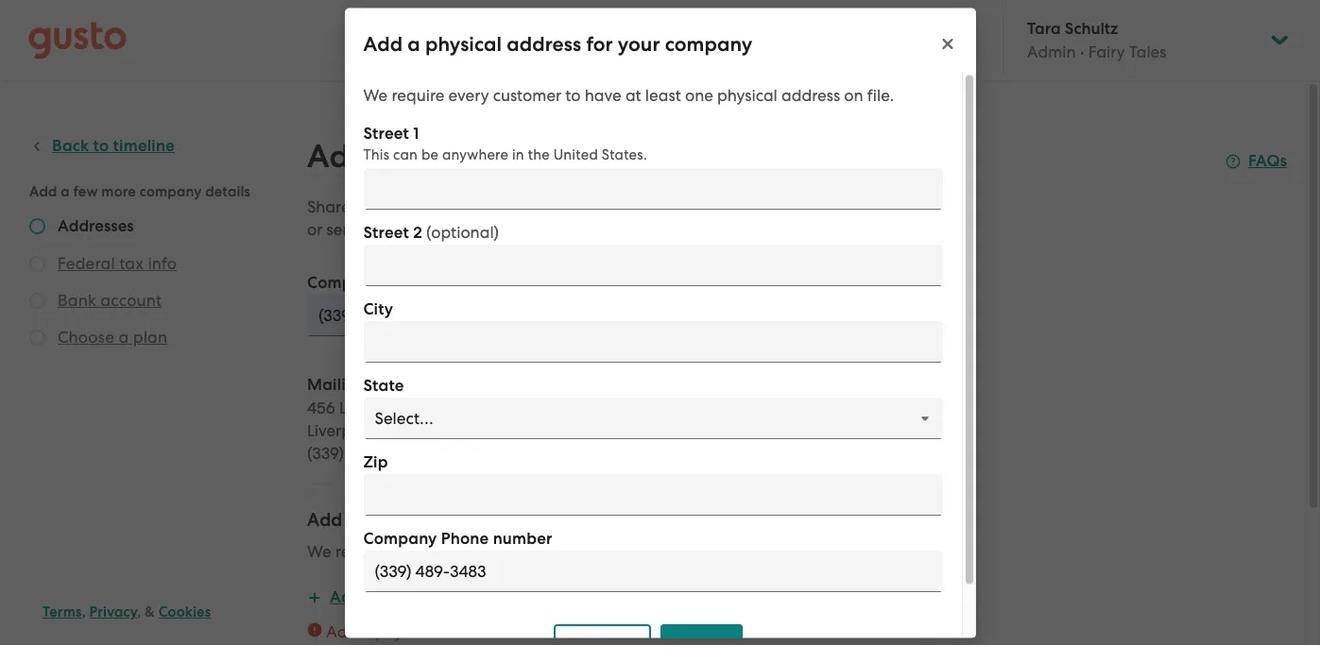 Task type: describe. For each thing, give the bounding box(es) containing it.
for inside the share your company's phone number and address, in case we need to contact you or send you mail for tax purposes.
[[434, 220, 454, 239]]

, inside mailing address 456 long branch cir liverpool , ny 13090 (339) 489-3483
[[375, 422, 379, 441]]

number inside the share your company's phone number and address, in case we need to contact you or send you mail for tax purposes.
[[526, 198, 584, 216]]

2
[[413, 222, 422, 242]]

mailing
[[307, 375, 366, 395]]

more
[[101, 183, 136, 200]]

1
[[413, 123, 419, 143]]

Street 1 field
[[363, 167, 943, 209]]

1 vertical spatial require
[[335, 543, 388, 562]]

require inside dialog main content element
[[392, 85, 445, 104]]

0 horizontal spatial on
[[788, 543, 807, 562]]

terms link
[[43, 604, 82, 621]]

489-
[[348, 444, 382, 463]]

3483
[[382, 444, 419, 463]]

cookies
[[159, 604, 211, 621]]

physical for add a physical address for your company
[[425, 31, 502, 56]]

company inside add a physical address for your company 'dialog'
[[665, 31, 753, 56]]

456
[[307, 399, 335, 418]]

street for 2
[[363, 222, 409, 242]]

0 vertical spatial contact
[[535, 137, 647, 176]]

to left continue
[[502, 623, 518, 642]]

tax inside federal tax info button
[[119, 254, 144, 273]]

we
[[744, 198, 766, 216]]

0 horizontal spatial least
[[589, 543, 625, 562]]

states.
[[602, 146, 647, 163]]

for inside 'dialog'
[[586, 31, 613, 56]]

ny
[[383, 422, 406, 441]]

timeline
[[113, 136, 175, 156]]

add a few more company details
[[29, 183, 251, 200]]

to up continue
[[509, 543, 525, 562]]

a for add a physical address
[[347, 510, 358, 531]]

on inside add a physical address for your company 'dialog'
[[844, 85, 864, 104]]

have inside dialog main content element
[[585, 85, 622, 104]]

physical for add a physical address
[[362, 510, 431, 531]]

your for phone
[[354, 198, 387, 216]]

addresses and contact details
[[307, 137, 755, 176]]

add your physical address
[[330, 588, 531, 608]]

add a physical address to continue
[[326, 623, 586, 642]]

13090
[[410, 422, 455, 441]]

privacy
[[89, 604, 137, 621]]

(555) 012-3456 telephone field
[[307, 295, 931, 337]]

1 vertical spatial have
[[529, 543, 566, 562]]

one inside dialog main content element
[[685, 85, 714, 104]]

number for company phone number telephone field
[[493, 528, 553, 548]]

address inside dialog main content element
[[782, 85, 841, 104]]

(339)
[[307, 444, 344, 463]]

mailing address 456 long branch cir liverpool , ny 13090 (339) 489-3483
[[307, 375, 457, 463]]

street 2 (optional)
[[363, 222, 499, 242]]

back to timeline
[[52, 136, 175, 156]]

1 horizontal spatial ,
[[137, 604, 141, 621]]

(optional)
[[426, 222, 499, 241]]

and inside the share your company's phone number and address, in case we need to contact you or send you mail for tax purposes.
[[588, 198, 618, 216]]

faqs button
[[1226, 150, 1288, 173]]

company's
[[391, 198, 470, 216]]

bank account
[[58, 291, 162, 310]]

purposes.
[[486, 220, 559, 239]]

cir
[[436, 399, 457, 418]]

add for add your physical address
[[330, 588, 362, 608]]

info
[[148, 254, 177, 273]]

state
[[363, 375, 404, 395]]

be
[[422, 146, 439, 163]]

account
[[101, 291, 162, 310]]

1 horizontal spatial details
[[655, 137, 755, 176]]

can
[[393, 146, 418, 163]]

City field
[[363, 320, 943, 362]]

phone
[[474, 198, 522, 216]]

dialog main content element
[[345, 72, 976, 646]]

0 vertical spatial and
[[467, 137, 527, 176]]

&
[[145, 604, 155, 621]]

add a physical address for your company
[[363, 31, 753, 56]]

contact inside the share your company's phone number and address, in case we need to contact you or send you mail for tax purposes.
[[831, 198, 888, 216]]

company phone number for the (555) 012-3456 telephone field
[[307, 273, 496, 293]]

liverpool
[[307, 422, 375, 441]]

a for add a few more company details
[[61, 183, 70, 200]]

physical for add a physical address to continue
[[375, 623, 436, 642]]

at inside dialog main content element
[[626, 85, 642, 104]]

0 horizontal spatial at
[[569, 543, 585, 562]]

faqs
[[1249, 151, 1288, 171]]

back to timeline button
[[29, 135, 175, 158]]

to inside the share your company's phone number and address, in case we need to contact you or send you mail for tax purposes.
[[812, 198, 827, 216]]

customer inside dialog main content element
[[493, 85, 562, 104]]

phone for the (555) 012-3456 telephone field
[[385, 273, 433, 293]]

physical for add your physical address
[[404, 588, 466, 608]]

long
[[339, 399, 376, 418]]



Task type: vqa. For each thing, say whether or not it's contained in the screenshot.
the topmost least
yes



Task type: locate. For each thing, give the bounding box(es) containing it.
choose a plan button
[[58, 326, 168, 349]]

1 vertical spatial customer
[[437, 543, 505, 562]]

0 vertical spatial one
[[685, 85, 714, 104]]

federal tax info
[[58, 254, 177, 273]]

a up 1
[[408, 31, 421, 56]]

addresses inside list
[[58, 216, 134, 236]]

1 vertical spatial details
[[205, 183, 251, 200]]

bank
[[58, 291, 96, 310]]

Zip field
[[363, 474, 943, 515]]

a down the 489-
[[347, 510, 358, 531]]

company up add your physical address in the left bottom of the page
[[363, 528, 437, 548]]

1 horizontal spatial least
[[646, 85, 681, 104]]

0 vertical spatial at
[[626, 85, 642, 104]]

2 vertical spatial number
[[493, 528, 553, 548]]

addresses for addresses and contact details
[[307, 137, 460, 176]]

mailing address element
[[307, 374, 931, 485]]

, left privacy
[[82, 604, 86, 621]]

1 horizontal spatial one
[[685, 85, 714, 104]]

1 vertical spatial we
[[307, 543, 332, 562]]

choose
[[58, 328, 114, 347]]

a
[[408, 31, 421, 56], [61, 183, 70, 200], [119, 328, 129, 347], [347, 510, 358, 531], [361, 623, 372, 642]]

1 horizontal spatial addresses
[[307, 137, 460, 176]]

tax
[[458, 220, 482, 239], [119, 254, 144, 273]]

street
[[363, 123, 409, 143], [363, 222, 409, 242]]

company up "city"
[[307, 273, 381, 293]]

company for company phone number telephone field
[[363, 528, 437, 548]]

your inside the share your company's phone number and address, in case we need to contact you or send you mail for tax purposes.
[[354, 198, 387, 216]]

1 horizontal spatial and
[[588, 198, 618, 216]]

0 vertical spatial on
[[844, 85, 864, 104]]

physical
[[425, 31, 502, 56], [718, 85, 778, 104], [362, 510, 431, 531], [661, 543, 722, 562], [404, 588, 466, 608], [375, 623, 436, 642]]

1 vertical spatial street
[[363, 222, 409, 242]]

1 horizontal spatial file.
[[868, 85, 894, 104]]

1 vertical spatial you
[[366, 220, 393, 239]]

tax down phone
[[458, 220, 482, 239]]

address inside mailing address 456 long branch cir liverpool , ny 13090 (339) 489-3483
[[370, 375, 430, 395]]

contact up the share your company's phone number and address, in case we need to contact you or send you mail for tax purposes.
[[535, 137, 647, 176]]

mail
[[397, 220, 430, 239]]

1 vertical spatial for
[[434, 220, 454, 239]]

0 vertical spatial company phone number
[[307, 273, 496, 293]]

every up anywhere
[[449, 85, 489, 104]]

1 horizontal spatial for
[[586, 31, 613, 56]]

0 horizontal spatial addresses
[[58, 216, 134, 236]]

1 horizontal spatial company
[[665, 31, 753, 56]]

1 horizontal spatial in
[[689, 198, 703, 216]]

privacy link
[[89, 604, 137, 621]]

this
[[363, 146, 390, 163]]

0 horizontal spatial one
[[629, 543, 657, 562]]

at
[[626, 85, 642, 104], [569, 543, 585, 562]]

a inside button
[[119, 328, 129, 347]]

0 vertical spatial tax
[[458, 220, 482, 239]]

0 vertical spatial file.
[[868, 85, 894, 104]]

a left few
[[61, 183, 70, 200]]

phone up add your physical address in the left bottom of the page
[[441, 528, 489, 548]]

physical inside dialog main content element
[[718, 85, 778, 104]]

1 horizontal spatial tax
[[458, 220, 482, 239]]

street left 2
[[363, 222, 409, 242]]

a down add your physical address in the left bottom of the page
[[361, 623, 372, 642]]

to down add a physical address for your company
[[566, 85, 581, 104]]

to inside dialog main content element
[[566, 85, 581, 104]]

and
[[467, 137, 527, 176], [588, 198, 618, 216]]

0 vertical spatial in
[[512, 146, 525, 163]]

choose a plan
[[58, 328, 168, 347]]

1 vertical spatial least
[[589, 543, 625, 562]]

company phone number for company phone number telephone field
[[363, 528, 553, 548]]

0 vertical spatial you
[[892, 198, 919, 216]]

company
[[665, 31, 753, 56], [140, 183, 202, 200]]

0 vertical spatial every
[[449, 85, 489, 104]]

federal
[[58, 254, 115, 273]]

0 horizontal spatial require
[[335, 543, 388, 562]]

add for add a physical address
[[307, 510, 342, 531]]

addresses down few
[[58, 216, 134, 236]]

1 horizontal spatial at
[[626, 85, 642, 104]]

company for the (555) 012-3456 telephone field
[[307, 273, 381, 293]]

continue
[[522, 623, 586, 642]]

Street 2 field
[[363, 244, 943, 285]]

in inside "street 1 this can be anywhere in the united states."
[[512, 146, 525, 163]]

branch
[[380, 399, 432, 418]]

tax left info at the top left of page
[[119, 254, 144, 273]]

1 vertical spatial company
[[140, 183, 202, 200]]

company phone number up add your physical address in the left bottom of the page
[[363, 528, 553, 548]]

add for add a physical address to continue
[[326, 623, 357, 642]]

city
[[363, 299, 393, 319]]

0 horizontal spatial ,
[[82, 604, 86, 621]]

you
[[892, 198, 919, 216], [366, 220, 393, 239]]

1 vertical spatial at
[[569, 543, 585, 562]]

1 vertical spatial every
[[392, 543, 433, 562]]

street for 1
[[363, 123, 409, 143]]

every down add a physical address on the left bottom of page
[[392, 543, 433, 562]]

home image
[[28, 21, 127, 59]]

1 vertical spatial tax
[[119, 254, 144, 273]]

company
[[307, 273, 381, 293], [363, 528, 437, 548]]

0 horizontal spatial contact
[[535, 137, 647, 176]]

0 vertical spatial street
[[363, 123, 409, 143]]

1 horizontal spatial every
[[449, 85, 489, 104]]

have up "states."
[[585, 85, 622, 104]]

your inside 'dialog'
[[618, 31, 660, 56]]

addresses list
[[29, 216, 262, 353]]

0 horizontal spatial company
[[140, 183, 202, 200]]

least up "states."
[[646, 85, 681, 104]]

back
[[52, 136, 89, 156]]

the
[[528, 146, 550, 163]]

0 horizontal spatial and
[[467, 137, 527, 176]]

street 1 this can be anywhere in the united states.
[[363, 123, 647, 163]]

a left plan
[[119, 328, 129, 347]]

account menu element
[[1003, 0, 1292, 80]]

to right 'back'
[[93, 136, 109, 156]]

customer up "street 1 this can be anywhere in the united states."
[[493, 85, 562, 104]]

1 horizontal spatial require
[[392, 85, 445, 104]]

company phone number
[[307, 273, 496, 293], [363, 528, 553, 548]]

company phone number inside dialog main content element
[[363, 528, 553, 548]]

in left the the
[[512, 146, 525, 163]]

federal tax info button
[[58, 252, 177, 275]]

your
[[618, 31, 660, 56], [354, 198, 387, 216], [366, 588, 400, 608]]

2 vertical spatial your
[[366, 588, 400, 608]]

1 vertical spatial in
[[689, 198, 703, 216]]

few
[[73, 183, 98, 200]]

we require every customer to have at least one physical address on file.
[[363, 85, 894, 104], [307, 543, 838, 562]]

we down add a physical address on the left bottom of page
[[307, 543, 332, 562]]

number
[[526, 198, 584, 216], [437, 273, 496, 293], [493, 528, 553, 548]]

at up continue
[[569, 543, 585, 562]]

0 vertical spatial details
[[655, 137, 755, 176]]

require
[[392, 85, 445, 104], [335, 543, 388, 562]]

contact right need
[[831, 198, 888, 216]]

number inside dialog main content element
[[493, 528, 553, 548]]

0 horizontal spatial every
[[392, 543, 433, 562]]

for
[[586, 31, 613, 56], [434, 220, 454, 239]]

add a physical address
[[307, 510, 502, 531]]

0 vertical spatial customer
[[493, 85, 562, 104]]

add inside add a physical address for your company 'dialog'
[[363, 31, 403, 56]]

address,
[[622, 198, 685, 216]]

0 vertical spatial phone
[[385, 273, 433, 293]]

0 vertical spatial have
[[585, 85, 622, 104]]

tax inside the share your company's phone number and address, in case we need to contact you or send you mail for tax purposes.
[[458, 220, 482, 239]]

we up this
[[363, 85, 388, 104]]

, left &
[[137, 604, 141, 621]]

1 vertical spatial company phone number
[[363, 528, 553, 548]]

we require every customer to have at least one physical address on file. inside dialog main content element
[[363, 85, 894, 104]]

1 horizontal spatial you
[[892, 198, 919, 216]]

company inside dialog main content element
[[363, 528, 437, 548]]

zip
[[363, 452, 388, 472]]

1 horizontal spatial on
[[844, 85, 864, 104]]

1 horizontal spatial have
[[585, 85, 622, 104]]

1 vertical spatial file.
[[811, 543, 838, 562]]

Company Phone number telephone field
[[363, 550, 943, 592]]

1 vertical spatial one
[[629, 543, 657, 562]]

addresses for addresses
[[58, 216, 134, 236]]

1 vertical spatial addresses
[[58, 216, 134, 236]]

phone
[[385, 273, 433, 293], [441, 528, 489, 548]]

require down add a physical address on the left bottom of page
[[335, 543, 388, 562]]

street inside "street 1 this can be anywhere in the united states."
[[363, 123, 409, 143]]

in left case
[[689, 198, 703, 216]]

customer
[[493, 85, 562, 104], [437, 543, 505, 562]]

to right need
[[812, 198, 827, 216]]

united
[[554, 146, 598, 163]]

a for choose a plan
[[119, 328, 129, 347]]

0 vertical spatial number
[[526, 198, 584, 216]]

a for add a physical address to continue
[[361, 623, 372, 642]]

addresses
[[307, 137, 460, 176], [58, 216, 134, 236]]

1 horizontal spatial contact
[[831, 198, 888, 216]]

0 vertical spatial require
[[392, 85, 445, 104]]

have up continue
[[529, 543, 566, 562]]

a inside 'dialog'
[[408, 31, 421, 56]]

add a physical address for your company dialog
[[345, 8, 976, 646]]

least down zip field
[[589, 543, 625, 562]]

customer up add your physical address in the left bottom of the page
[[437, 543, 505, 562]]

1 vertical spatial number
[[437, 273, 496, 293]]

0 vertical spatial least
[[646, 85, 681, 104]]

need
[[770, 198, 808, 216]]

bank account button
[[58, 289, 162, 312]]

1 vertical spatial company
[[363, 528, 437, 548]]

contact
[[535, 137, 647, 176], [831, 198, 888, 216]]

we require every customer to have at least one physical address on file. up "states."
[[363, 85, 894, 104]]

1 street from the top
[[363, 123, 409, 143]]

share
[[307, 198, 350, 216]]

number for the (555) 012-3456 telephone field
[[437, 273, 496, 293]]

1 horizontal spatial phone
[[441, 528, 489, 548]]

add
[[363, 31, 403, 56], [29, 183, 57, 200], [307, 510, 342, 531], [330, 588, 362, 608], [326, 623, 357, 642]]

add for add a physical address for your company
[[363, 31, 403, 56]]

0 vertical spatial your
[[618, 31, 660, 56]]

least inside dialog main content element
[[646, 85, 681, 104]]

0 horizontal spatial file.
[[811, 543, 838, 562]]

0 horizontal spatial details
[[205, 183, 251, 200]]

terms , privacy , & cookies
[[43, 604, 211, 621]]

on
[[844, 85, 864, 104], [788, 543, 807, 562]]

1 vertical spatial and
[[588, 198, 618, 216]]

0 horizontal spatial phone
[[385, 273, 433, 293]]

,
[[375, 422, 379, 441], [82, 604, 86, 621], [137, 604, 141, 621]]

2 horizontal spatial ,
[[375, 422, 379, 441]]

0 horizontal spatial tax
[[119, 254, 144, 273]]

terms
[[43, 604, 82, 621]]

addresses up company's
[[307, 137, 460, 176]]

0 horizontal spatial have
[[529, 543, 566, 562]]

and left the the
[[467, 137, 527, 176]]

in inside the share your company's phone number and address, in case we need to contact you or send you mail for tax purposes.
[[689, 198, 703, 216]]

1 vertical spatial on
[[788, 543, 807, 562]]

file. inside dialog main content element
[[868, 85, 894, 104]]

we inside dialog main content element
[[363, 85, 388, 104]]

1 vertical spatial phone
[[441, 528, 489, 548]]

0 vertical spatial company
[[665, 31, 753, 56]]

company phone number up "city"
[[307, 273, 496, 293]]

we
[[363, 85, 388, 104], [307, 543, 332, 562]]

file.
[[868, 85, 894, 104], [811, 543, 838, 562]]

share your company's phone number and address, in case we need to contact you or send you mail for tax purposes.
[[307, 198, 919, 239]]

0 vertical spatial company
[[307, 273, 381, 293]]

require up 1
[[392, 85, 445, 104]]

add for add a few more company details
[[29, 183, 57, 200]]

we require every customer to have at least one physical address on file. up continue
[[307, 543, 838, 562]]

cookies button
[[159, 601, 211, 624]]

0 horizontal spatial you
[[366, 220, 393, 239]]

or
[[307, 220, 323, 239]]

0 vertical spatial for
[[586, 31, 613, 56]]

0 vertical spatial addresses
[[307, 137, 460, 176]]

details
[[655, 137, 755, 176], [205, 183, 251, 200]]

0 vertical spatial we require every customer to have at least one physical address on file.
[[363, 85, 894, 104]]

anywhere
[[442, 146, 509, 163]]

to inside button
[[93, 136, 109, 156]]

in
[[512, 146, 525, 163], [689, 198, 703, 216]]

0 horizontal spatial for
[[434, 220, 454, 239]]

case
[[706, 198, 740, 216]]

1 vertical spatial we require every customer to have at least one physical address on file.
[[307, 543, 838, 562]]

0 vertical spatial we
[[363, 85, 388, 104]]

one
[[685, 85, 714, 104], [629, 543, 657, 562]]

to
[[566, 85, 581, 104], [93, 136, 109, 156], [812, 198, 827, 216], [509, 543, 525, 562], [502, 623, 518, 642]]

0 horizontal spatial we
[[307, 543, 332, 562]]

2 street from the top
[[363, 222, 409, 242]]

your for address
[[366, 588, 400, 608]]

send
[[327, 220, 362, 239]]

a for add a physical address for your company
[[408, 31, 421, 56]]

address
[[507, 31, 582, 56], [782, 85, 841, 104], [370, 375, 430, 395], [435, 510, 502, 531], [726, 543, 784, 562], [470, 588, 531, 608], [440, 623, 498, 642]]

least
[[646, 85, 681, 104], [589, 543, 625, 562]]

1 vertical spatial contact
[[831, 198, 888, 216]]

every inside dialog main content element
[[449, 85, 489, 104]]

phone up "city"
[[385, 273, 433, 293]]

1 horizontal spatial we
[[363, 85, 388, 104]]

0 horizontal spatial in
[[512, 146, 525, 163]]

plan
[[133, 328, 168, 347]]

, left ny
[[375, 422, 379, 441]]

phone for company phone number telephone field
[[441, 528, 489, 548]]

1 vertical spatial your
[[354, 198, 387, 216]]

have
[[585, 85, 622, 104], [529, 543, 566, 562]]

at up "states."
[[626, 85, 642, 104]]

phone inside dialog main content element
[[441, 528, 489, 548]]

street up this
[[363, 123, 409, 143]]

and left the address,
[[588, 198, 618, 216]]



